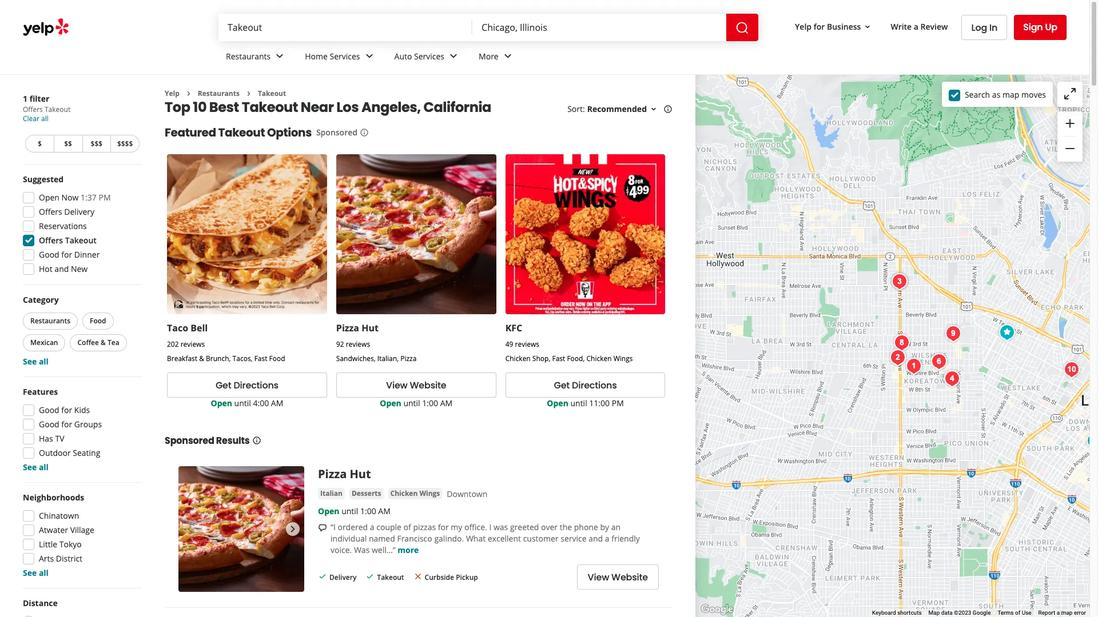 Task type: describe. For each thing, give the bounding box(es) containing it.
log
[[972, 21, 987, 34]]

see all button for good for kids
[[23, 462, 49, 473]]

map region
[[635, 0, 1098, 618]]

galindo.
[[434, 534, 464, 545]]

search as map moves
[[965, 89, 1046, 100]]

for for business
[[814, 21, 825, 32]]

view for the topmost "view website" link
[[386, 379, 408, 392]]

©2023
[[954, 610, 972, 617]]

rikas peruvian cuisine image
[[942, 322, 965, 345]]

auto services link
[[385, 41, 470, 74]]

& inside taco bell 202 reviews breakfast & brunch, tacos, fast food
[[199, 354, 204, 364]]

fast inside taco bell 202 reviews breakfast & brunch, tacos, fast food
[[254, 354, 267, 364]]

offers inside the 1 filter offers takeout clear all
[[23, 105, 43, 114]]

1 horizontal spatial chicken
[[506, 354, 531, 364]]

2 horizontal spatial chicken
[[587, 354, 612, 364]]

seoul sausage company image
[[1060, 358, 1083, 381]]

none field the near
[[482, 21, 717, 34]]

map for error
[[1062, 610, 1073, 617]]

0 vertical spatial pizza hut link
[[336, 322, 379, 335]]

mexican
[[30, 338, 58, 348]]

tea
[[108, 338, 119, 348]]

0 vertical spatial restaurants link
[[217, 41, 296, 74]]

sponsored for sponsored results
[[165, 435, 214, 448]]

write
[[891, 21, 912, 32]]

hot and new
[[39, 264, 88, 275]]

california
[[424, 98, 491, 117]]

seating
[[73, 448, 100, 459]]

group containing category
[[21, 295, 142, 368]]

and inside "i ordered a couple of pizzas for my office. i was greeted over the phone by an individual named francisco galindo. what excellent customer service and a friendly voice. was well…"
[[589, 534, 603, 545]]

pizza hut
[[318, 467, 371, 482]]

voice.
[[331, 545, 352, 556]]

taco bell link
[[167, 322, 208, 335]]

good for good for kids
[[39, 405, 59, 416]]

1 see all from the top
[[23, 356, 49, 367]]

1 see all button from the top
[[23, 356, 49, 367]]

little
[[39, 539, 57, 550]]

customer
[[523, 534, 559, 545]]

open for pizza hut
[[380, 398, 401, 409]]

until for 49
[[571, 398, 587, 409]]

group containing neighborhoods
[[19, 493, 142, 579]]

0 vertical spatial view website link
[[336, 373, 496, 398]]

group containing features
[[19, 387, 142, 474]]

Near text field
[[482, 21, 717, 34]]

24 chevron down v2 image for home services
[[362, 49, 376, 63]]

map data ©2023 google
[[929, 610, 991, 617]]

sandwiches,
[[336, 354, 376, 364]]

chicken wings button
[[388, 489, 442, 500]]

google image
[[698, 603, 736, 618]]

kids
[[74, 405, 90, 416]]

featured takeout options
[[165, 125, 312, 141]]

review
[[921, 21, 948, 32]]

restaurants button
[[23, 313, 78, 330]]

pizza hut 92 reviews sandwiches, italian, pizza
[[336, 322, 417, 364]]

map for moves
[[1003, 89, 1020, 100]]

view website for the topmost "view website" link
[[386, 379, 446, 392]]

takeout inside the 1 filter offers takeout clear all
[[45, 105, 70, 114]]

terms of use
[[998, 610, 1032, 617]]

kfc
[[506, 322, 522, 335]]

website for bottommost "view website" link
[[612, 571, 648, 584]]

0 horizontal spatial pizza hut image
[[178, 467, 304, 593]]

none field find
[[228, 21, 463, 34]]

$
[[38, 139, 42, 149]]

yelp for yelp for business
[[795, 21, 812, 32]]

zoom out image
[[1063, 142, 1077, 156]]

tacos,
[[233, 354, 253, 364]]

tip's house image
[[886, 346, 909, 369]]

1 horizontal spatial am
[[378, 506, 391, 517]]

as
[[992, 89, 1001, 100]]

home
[[305, 51, 328, 62]]

a up named
[[370, 522, 374, 533]]

atwater
[[39, 525, 68, 536]]

brunch,
[[206, 354, 231, 364]]

i
[[489, 522, 492, 533]]

$$$ button
[[82, 135, 111, 153]]

202
[[167, 340, 179, 350]]

food inside button
[[90, 316, 106, 326]]

recommended
[[587, 104, 647, 115]]

italian
[[320, 489, 343, 499]]

good for good for groups
[[39, 419, 59, 430]]

pm for open until 11:00 pm
[[612, 398, 624, 409]]

by
[[600, 522, 609, 533]]

wings inside button
[[420, 489, 440, 499]]

sort:
[[568, 104, 585, 115]]

services for auto services
[[414, 51, 445, 62]]

wings inside kfc 49 reviews chicken shop, fast food, chicken wings
[[614, 354, 633, 364]]

coffee & tea
[[77, 338, 119, 348]]

hut for pizza hut
[[350, 467, 371, 482]]

1 vertical spatial 1:00
[[360, 506, 376, 517]]

dinner
[[74, 249, 100, 260]]

los
[[337, 98, 359, 117]]

little tokyo
[[39, 539, 82, 550]]

group containing suggested
[[19, 174, 142, 279]]

0 vertical spatial 1:00
[[422, 398, 438, 409]]

coffee & tea button
[[70, 335, 127, 352]]

open down suggested at the top left of page
[[39, 192, 59, 203]]

view for bottommost "view website" link
[[588, 571, 609, 584]]

search
[[965, 89, 990, 100]]

expand map image
[[1063, 87, 1077, 101]]

good for kids
[[39, 405, 90, 416]]

49
[[506, 340, 513, 350]]

district
[[56, 554, 82, 565]]

was
[[354, 545, 370, 556]]

sign
[[1024, 21, 1043, 34]]

good for good for dinner
[[39, 249, 59, 260]]

individual
[[331, 534, 367, 545]]

a right write
[[914, 21, 919, 32]]

chicken inside button
[[390, 489, 418, 499]]

16 chevron right v2 image for restaurants
[[184, 89, 193, 98]]

greeted
[[510, 522, 539, 533]]

1 horizontal spatial delivery
[[330, 573, 357, 583]]

office.
[[465, 522, 487, 533]]

2 vertical spatial 16 info v2 image
[[252, 437, 261, 446]]

24 chevron down v2 image for restaurants
[[273, 49, 287, 63]]

suggested
[[23, 174, 64, 185]]

pm for open now 1:37 pm
[[99, 192, 111, 203]]

slideshow element
[[178, 467, 304, 593]]

$$$$
[[117, 139, 133, 149]]

tokyo
[[59, 539, 82, 550]]

chd mandu la image
[[928, 350, 950, 373]]

16 info v2 image for top 10 best takeout near los angeles, california
[[664, 105, 673, 114]]

yelp for yelp link
[[165, 89, 180, 98]]

angeles,
[[361, 98, 421, 117]]

reservations
[[39, 221, 87, 232]]

report
[[1039, 610, 1056, 617]]

good for dinner
[[39, 249, 100, 260]]

all for neighborhoods
[[39, 568, 49, 579]]

restaurants for "restaurants" link to the top
[[226, 51, 271, 62]]

takeout link
[[258, 89, 286, 98]]

16 speech v2 image
[[318, 524, 327, 533]]

see all for chinatown
[[23, 568, 49, 579]]

food,
[[567, 354, 585, 364]]

get directions for 49
[[554, 379, 617, 392]]

new
[[71, 264, 88, 275]]

pizza for pizza hut
[[318, 467, 347, 482]]

shop,
[[532, 354, 551, 364]]

top
[[165, 98, 190, 117]]

pickup
[[456, 573, 478, 583]]

1 vertical spatial of
[[1015, 610, 1021, 617]]

1 vertical spatial pizza hut link
[[318, 467, 371, 482]]

all for features
[[39, 462, 49, 473]]

fast inside kfc 49 reviews chicken shop, fast food, chicken wings
[[552, 354, 565, 364]]

phone
[[574, 522, 598, 533]]

reviews for get
[[181, 340, 205, 350]]

keyboard shortcuts button
[[872, 610, 922, 618]]

reviews for view
[[346, 340, 370, 350]]

website for the topmost "view website" link
[[410, 379, 446, 392]]

arts district
[[39, 554, 82, 565]]

16 chevron right v2 image for takeout
[[244, 89, 253, 98]]

chicken wings link
[[388, 489, 442, 500]]

features
[[23, 387, 58, 398]]

11:00
[[589, 398, 610, 409]]

get directions for bell
[[216, 379, 279, 392]]

taco bell 202 reviews breakfast & brunch, tacos, fast food
[[167, 322, 285, 364]]

search image
[[736, 21, 749, 35]]

more
[[398, 545, 419, 556]]



Task type: vqa. For each thing, say whether or not it's contained in the screenshot.
Christina O. image
no



Task type: locate. For each thing, give the bounding box(es) containing it.
0 vertical spatial pizza hut image
[[1083, 430, 1098, 453]]

0 vertical spatial offers
[[23, 105, 43, 114]]

services for home services
[[330, 51, 360, 62]]

wings right food,
[[614, 354, 633, 364]]

0 horizontal spatial delivery
[[64, 207, 94, 217]]

food up coffee & tea
[[90, 316, 106, 326]]

until for bell
[[234, 398, 251, 409]]

reviews inside "pizza hut 92 reviews sandwiches, italian, pizza"
[[346, 340, 370, 350]]

for down offers takeout
[[61, 249, 72, 260]]

1 directions from the left
[[234, 379, 279, 392]]

get up open until 11:00 pm
[[554, 379, 570, 392]]

1 horizontal spatial food
[[269, 354, 285, 364]]

24 chevron down v2 image
[[273, 49, 287, 63], [362, 49, 376, 63], [447, 49, 461, 63], [501, 49, 515, 63]]

reviews down taco bell link
[[181, 340, 205, 350]]

sign up
[[1024, 21, 1058, 34]]

16 chevron down v2 image
[[863, 22, 873, 31]]

0 vertical spatial good
[[39, 249, 59, 260]]

4 24 chevron down v2 image from the left
[[501, 49, 515, 63]]

see down mexican button
[[23, 356, 37, 367]]

0 horizontal spatial chicken
[[390, 489, 418, 499]]

has
[[39, 434, 53, 444]]

1 see from the top
[[23, 356, 37, 367]]

1 vertical spatial offers
[[39, 207, 62, 217]]

0 horizontal spatial fast
[[254, 354, 267, 364]]

open until 1:00 am up ordered
[[318, 506, 391, 517]]

chicken down 49
[[506, 354, 531, 364]]

24 chevron down v2 image inside "restaurants" link
[[273, 49, 287, 63]]

2 good from the top
[[39, 405, 59, 416]]

16 close v2 image
[[413, 573, 423, 582]]

0 horizontal spatial 1:00
[[360, 506, 376, 517]]

pizza
[[336, 322, 359, 335], [401, 354, 417, 364], [318, 467, 347, 482]]

good down features
[[39, 405, 59, 416]]

1 vertical spatial and
[[589, 534, 603, 545]]

francisco
[[397, 534, 432, 545]]

my
[[451, 522, 462, 533]]

delivery down voice.
[[330, 573, 357, 583]]

0 horizontal spatial get directions link
[[167, 373, 327, 398]]

1 get directions from the left
[[216, 379, 279, 392]]

restaurants inside business categories element
[[226, 51, 271, 62]]

sponsored for sponsored
[[316, 127, 358, 138]]

delivery inside group
[[64, 207, 94, 217]]

sponsored left results at the left bottom of page
[[165, 435, 214, 448]]

open up results at the left bottom of page
[[211, 398, 232, 409]]

fast left food,
[[552, 354, 565, 364]]

2 reviews from the left
[[346, 340, 370, 350]]

2 24 chevron down v2 image from the left
[[362, 49, 376, 63]]

restaurants right top
[[198, 89, 240, 98]]

yelp for business
[[795, 21, 861, 32]]

offers down filter
[[23, 105, 43, 114]]

chinatown
[[39, 511, 79, 522]]

wings up pizzas
[[420, 489, 440, 499]]

3 24 chevron down v2 image from the left
[[447, 49, 461, 63]]

1 vertical spatial food
[[269, 354, 285, 364]]

offers takeout
[[39, 235, 97, 246]]

all down mexican button
[[39, 356, 49, 367]]

directions for kfc
[[572, 379, 617, 392]]

yelp
[[795, 21, 812, 32], [165, 89, 180, 98]]

see all down arts
[[23, 568, 49, 579]]

0 horizontal spatial get directions
[[216, 379, 279, 392]]

write a review link
[[886, 16, 953, 37]]

none field up home services link
[[228, 21, 463, 34]]

2 vertical spatial see all button
[[23, 568, 49, 579]]

2 vertical spatial see all
[[23, 568, 49, 579]]

1 vertical spatial restaurants
[[198, 89, 240, 98]]

kfc 49 reviews chicken shop, fast food, chicken wings
[[506, 322, 633, 364]]

couple
[[377, 522, 402, 533]]

0 vertical spatial open until 1:00 am
[[380, 398, 453, 409]]

see all button down "outdoor"
[[23, 462, 49, 473]]

get for bell
[[216, 379, 231, 392]]

well…"
[[372, 545, 396, 556]]

see all for good for kids
[[23, 462, 49, 473]]

1 get directions link from the left
[[167, 373, 327, 398]]

3 good from the top
[[39, 419, 59, 430]]

of left use
[[1015, 610, 1021, 617]]

restaurants up takeout "link"
[[226, 51, 271, 62]]

for inside button
[[814, 21, 825, 32]]

3 reviews from the left
[[515, 340, 539, 350]]

16 chevron right v2 image right yelp link
[[184, 89, 193, 98]]

0 vertical spatial restaurants
[[226, 51, 271, 62]]

bell
[[191, 322, 208, 335]]

filter
[[30, 93, 49, 104]]

0 horizontal spatial view website
[[386, 379, 446, 392]]

reviews inside kfc 49 reviews chicken shop, fast food, chicken wings
[[515, 340, 539, 350]]

chicken
[[506, 354, 531, 364], [587, 354, 612, 364], [390, 489, 418, 499]]

for down good for kids
[[61, 419, 72, 430]]

food inside taco bell 202 reviews breakfast & brunch, tacos, fast food
[[269, 354, 285, 364]]

0 vertical spatial delivery
[[64, 207, 94, 217]]

16 chevron right v2 image left takeout "link"
[[244, 89, 253, 98]]

0 vertical spatial 16 info v2 image
[[664, 105, 673, 114]]

24 chevron down v2 image inside the auto services link
[[447, 49, 461, 63]]

yelp left 10
[[165, 89, 180, 98]]

italian link
[[318, 489, 345, 500]]

24 chevron down v2 image inside more link
[[501, 49, 515, 63]]

open down italian,
[[380, 398, 401, 409]]

1 horizontal spatial view
[[588, 571, 609, 584]]

1 horizontal spatial pm
[[612, 398, 624, 409]]

0 horizontal spatial yelp
[[165, 89, 180, 98]]

2 fast from the left
[[552, 354, 565, 364]]

open left 11:00
[[547, 398, 569, 409]]

services right home
[[330, 51, 360, 62]]

1 vertical spatial 16 info v2 image
[[360, 128, 369, 137]]

2 horizontal spatial reviews
[[515, 340, 539, 350]]

0 vertical spatial see all
[[23, 356, 49, 367]]

food
[[90, 316, 106, 326], [269, 354, 285, 364]]

for for dinner
[[61, 249, 72, 260]]

pizza right italian,
[[401, 354, 417, 364]]

and right hot
[[55, 264, 69, 275]]

good up hot
[[39, 249, 59, 260]]

takeout
[[258, 89, 286, 98], [242, 98, 298, 117], [45, 105, 70, 114], [218, 125, 265, 141], [65, 235, 97, 246], [377, 573, 404, 583]]

map left the error
[[1062, 610, 1073, 617]]

a down by
[[605, 534, 610, 545]]

1 good from the top
[[39, 249, 59, 260]]

see all button down mexican button
[[23, 356, 49, 367]]

curbside
[[425, 573, 454, 583]]

delivery down open now 1:37 pm
[[64, 207, 94, 217]]

2 services from the left
[[414, 51, 445, 62]]

reviews up the sandwiches,
[[346, 340, 370, 350]]

abuelita's birria & mexican food image
[[888, 270, 911, 293]]

24 chevron down v2 image left auto
[[362, 49, 376, 63]]

more
[[479, 51, 499, 62]]

3 see all button from the top
[[23, 568, 49, 579]]

category
[[23, 295, 59, 305]]

of inside "i ordered a couple of pizzas for my office. i was greeted over the phone by an individual named francisco galindo. what excellent customer service and a friendly voice. was well…"
[[404, 522, 411, 533]]

sponsored results
[[165, 435, 250, 448]]

offers for offers delivery
[[39, 207, 62, 217]]

0 vertical spatial see
[[23, 356, 37, 367]]

16 checkmark v2 image for takeout
[[366, 573, 375, 582]]

yelp inside yelp for business button
[[795, 21, 812, 32]]

2 directions from the left
[[572, 379, 617, 392]]

keyboard shortcuts
[[872, 610, 922, 617]]

$$$$ button
[[111, 135, 140, 153]]

0 horizontal spatial 16 info v2 image
[[252, 437, 261, 446]]

16 info v2 image right results at the left bottom of page
[[252, 437, 261, 446]]

1 16 checkmark v2 image from the left
[[318, 573, 327, 582]]

1 horizontal spatial sponsored
[[316, 127, 358, 138]]

map right as
[[1003, 89, 1020, 100]]

1 vertical spatial view website
[[588, 571, 648, 584]]

get for 49
[[554, 379, 570, 392]]

chicken up couple
[[390, 489, 418, 499]]

1 horizontal spatial none field
[[482, 21, 717, 34]]

previous image
[[183, 523, 197, 537]]

good up has tv in the bottom left of the page
[[39, 419, 59, 430]]

website
[[410, 379, 446, 392], [612, 571, 648, 584]]

get directions link for 49
[[506, 373, 666, 398]]

for left business
[[814, 21, 825, 32]]

for up galindo.
[[438, 522, 449, 533]]

1 horizontal spatial map
[[1062, 610, 1073, 617]]

terms
[[998, 610, 1014, 617]]

zoom in image
[[1063, 117, 1077, 130]]

offers down reservations
[[39, 235, 63, 246]]

italian,
[[377, 354, 399, 364]]

yelp left business
[[795, 21, 812, 32]]

for inside "i ordered a couple of pizzas for my office. i was greeted over the phone by an individual named francisco galindo. what excellent customer service and a friendly voice. was well…"
[[438, 522, 449, 533]]

get directions link for bell
[[167, 373, 327, 398]]

get directions up open until 11:00 pm
[[554, 379, 617, 392]]

a right report at bottom
[[1057, 610, 1060, 617]]

24 chevron down v2 image for auto services
[[447, 49, 461, 63]]

directions up 4:00
[[234, 379, 279, 392]]

restaurants
[[226, 51, 271, 62], [198, 89, 240, 98], [30, 316, 70, 326]]

restaurants link up takeout "link"
[[217, 41, 296, 74]]

restaurants up mexican
[[30, 316, 70, 326]]

report a map error
[[1039, 610, 1086, 617]]

0 vertical spatial of
[[404, 522, 411, 533]]

next image
[[286, 523, 300, 537]]

clear
[[23, 114, 39, 124]]

16 checkmark v2 image
[[318, 573, 327, 582], [366, 573, 375, 582]]

keyboard
[[872, 610, 896, 617]]

recommended button
[[587, 104, 658, 115]]

1 vertical spatial good
[[39, 405, 59, 416]]

the
[[560, 522, 572, 533]]

open until 1:00 am down italian,
[[380, 398, 453, 409]]

offers for offers takeout
[[39, 235, 63, 246]]

all for category
[[39, 356, 49, 367]]

all down arts
[[39, 568, 49, 579]]

24 chevron down v2 image left home
[[273, 49, 287, 63]]

1 get from the left
[[216, 379, 231, 392]]

pm right 11:00
[[612, 398, 624, 409]]

pizza hut image
[[1083, 430, 1098, 453], [178, 467, 304, 593]]

see all down mexican button
[[23, 356, 49, 367]]

am for website
[[440, 398, 453, 409]]

directions
[[234, 379, 279, 392], [572, 379, 617, 392]]

1 vertical spatial restaurants link
[[198, 89, 240, 98]]

data
[[942, 610, 953, 617]]

2 get directions from the left
[[554, 379, 617, 392]]

map
[[929, 610, 940, 617]]

was
[[494, 522, 508, 533]]

am for directions
[[271, 398, 283, 409]]

1 vertical spatial open until 1:00 am
[[318, 506, 391, 517]]

0 horizontal spatial view website link
[[336, 373, 496, 398]]

None field
[[228, 21, 463, 34], [482, 21, 717, 34]]

2 16 checkmark v2 image from the left
[[366, 573, 375, 582]]

taco bell image
[[996, 321, 1019, 344]]

3 see from the top
[[23, 568, 37, 579]]

16 checkmark v2 image for delivery
[[318, 573, 327, 582]]

has tv
[[39, 434, 64, 444]]

featured
[[165, 125, 216, 141]]

1 vertical spatial view website link
[[577, 565, 659, 591]]

& inside button
[[101, 338, 106, 348]]

view down italian,
[[386, 379, 408, 392]]

0 horizontal spatial sponsored
[[165, 435, 214, 448]]

2 vertical spatial offers
[[39, 235, 63, 246]]

0 vertical spatial view
[[386, 379, 408, 392]]

1 services from the left
[[330, 51, 360, 62]]

pm
[[99, 192, 111, 203], [612, 398, 624, 409]]

business categories element
[[217, 41, 1067, 74]]

see up distance
[[23, 568, 37, 579]]

None search field
[[219, 14, 761, 41]]

an
[[611, 522, 621, 533]]

kfc link
[[506, 322, 522, 335]]

view website down friendly
[[588, 571, 648, 584]]

0 horizontal spatial food
[[90, 316, 106, 326]]

food right tacos,
[[269, 354, 285, 364]]

log in link
[[962, 15, 1008, 40]]

0 horizontal spatial of
[[404, 522, 411, 533]]

3 see all from the top
[[23, 568, 49, 579]]

1 horizontal spatial and
[[589, 534, 603, 545]]

2 see all from the top
[[23, 462, 49, 473]]

pizza for pizza hut 92 reviews sandwiches, italian, pizza
[[336, 322, 359, 335]]

pizza hut link up 92
[[336, 322, 379, 335]]

1 horizontal spatial 1:00
[[422, 398, 438, 409]]

16 checkmark v2 image down 16 speech v2 icon
[[318, 573, 327, 582]]

0 horizontal spatial pm
[[99, 192, 111, 203]]

hut inside "pizza hut 92 reviews sandwiches, italian, pizza"
[[362, 322, 379, 335]]

0 horizontal spatial map
[[1003, 89, 1020, 100]]

for for kids
[[61, 405, 72, 416]]

1 vertical spatial map
[[1062, 610, 1073, 617]]

1 horizontal spatial fast
[[552, 354, 565, 364]]

restaurants inside button
[[30, 316, 70, 326]]

pizza up 92
[[336, 322, 359, 335]]

of up francisco on the bottom left of the page
[[404, 522, 411, 533]]

gengis khan image
[[888, 270, 911, 293]]

24 chevron down v2 image inside home services link
[[362, 49, 376, 63]]

get directions link down tacos,
[[167, 373, 327, 398]]

see all button down arts
[[23, 568, 49, 579]]

services right auto
[[414, 51, 445, 62]]

the kimbap image
[[890, 332, 913, 354]]

good
[[39, 249, 59, 260], [39, 405, 59, 416], [39, 419, 59, 430]]

2 none field from the left
[[482, 21, 717, 34]]

1 filter offers takeout clear all
[[23, 93, 70, 124]]

1 horizontal spatial get directions link
[[506, 373, 666, 398]]

24 chevron down v2 image right the "auto services"
[[447, 49, 461, 63]]

1 vertical spatial see
[[23, 462, 37, 473]]

reviews inside taco bell 202 reviews breakfast & brunch, tacos, fast food
[[181, 340, 205, 350]]

desserts
[[352, 489, 381, 499]]

fast
[[254, 354, 267, 364], [552, 354, 565, 364]]

best
[[209, 98, 239, 117]]

restaurants link
[[217, 41, 296, 74], [198, 89, 240, 98]]

distance option group
[[19, 598, 142, 618]]

1 horizontal spatial wings
[[614, 354, 633, 364]]

0 vertical spatial map
[[1003, 89, 1020, 100]]

see up neighborhoods
[[23, 462, 37, 473]]

10
[[193, 98, 207, 117]]

16 info v2 image right 16 chevron down v2 image
[[664, 105, 673, 114]]

yelp for business button
[[791, 16, 877, 37]]

for
[[814, 21, 825, 32], [61, 249, 72, 260], [61, 405, 72, 416], [61, 419, 72, 430], [438, 522, 449, 533]]

offers delivery
[[39, 207, 94, 217]]

pizza up italian
[[318, 467, 347, 482]]

log in
[[972, 21, 998, 34]]

sign up link
[[1014, 15, 1067, 40]]

home services
[[305, 51, 360, 62]]

1 horizontal spatial 16 info v2 image
[[360, 128, 369, 137]]

yelp link
[[165, 89, 180, 98]]

0 horizontal spatial get
[[216, 379, 231, 392]]

see all down "outdoor"
[[23, 462, 49, 473]]

2 vertical spatial good
[[39, 419, 59, 430]]

1 horizontal spatial website
[[612, 571, 648, 584]]

2 see all button from the top
[[23, 462, 49, 473]]

rice chicken image
[[941, 368, 964, 390]]

16 info v2 image
[[664, 105, 673, 114], [360, 128, 369, 137], [252, 437, 261, 446]]

error
[[1074, 610, 1086, 617]]

sponsored down top 10 best takeout near los angeles, california
[[316, 127, 358, 138]]

directions up 11:00
[[572, 379, 617, 392]]

pm right the 1:37
[[99, 192, 111, 203]]

view website down italian,
[[386, 379, 446, 392]]

get down brunch,
[[216, 379, 231, 392]]

distance
[[23, 598, 58, 609]]

0 horizontal spatial services
[[330, 51, 360, 62]]

1 horizontal spatial view website
[[588, 571, 648, 584]]

2 see from the top
[[23, 462, 37, 473]]

all
[[41, 114, 49, 124], [39, 356, 49, 367], [39, 462, 49, 473], [39, 568, 49, 579]]

1 reviews from the left
[[181, 340, 205, 350]]

for up good for groups
[[61, 405, 72, 416]]

1 vertical spatial hut
[[350, 467, 371, 482]]

2 16 chevron right v2 image from the left
[[244, 89, 253, 98]]

2 get from the left
[[554, 379, 570, 392]]

1 horizontal spatial of
[[1015, 610, 1021, 617]]

open for kfc
[[547, 398, 569, 409]]

view website link down italian,
[[336, 373, 496, 398]]

0 horizontal spatial am
[[271, 398, 283, 409]]

hut for pizza hut 92 reviews sandwiches, italian, pizza
[[362, 322, 379, 335]]

Find text field
[[228, 21, 463, 34]]

chicken wings
[[390, 489, 440, 499]]

directions for taco bell
[[234, 379, 279, 392]]

open for taco bell
[[211, 398, 232, 409]]

all inside the 1 filter offers takeout clear all
[[41, 114, 49, 124]]

0 vertical spatial &
[[101, 338, 106, 348]]

0 horizontal spatial none field
[[228, 21, 463, 34]]

get directions up open until 4:00 am
[[216, 379, 279, 392]]

view website link
[[336, 373, 496, 398], [577, 565, 659, 591]]

breakfast
[[167, 354, 197, 364]]

0 horizontal spatial 16 chevron right v2 image
[[184, 89, 193, 98]]

desserts button
[[349, 489, 384, 500]]

4:00
[[253, 398, 269, 409]]

0 vertical spatial see all button
[[23, 356, 49, 367]]

1 horizontal spatial yelp
[[795, 21, 812, 32]]

1 horizontal spatial pizza hut image
[[1083, 430, 1098, 453]]

0 horizontal spatial reviews
[[181, 340, 205, 350]]

shortcuts
[[898, 610, 922, 617]]

cooking mom image
[[902, 355, 925, 378]]

1 fast from the left
[[254, 354, 267, 364]]

$ button
[[25, 135, 54, 153]]

view down by
[[588, 571, 609, 584]]

16 info v2 image for featured takeout options
[[360, 128, 369, 137]]

friendly
[[612, 534, 640, 545]]

16 checkmark v2 image down was
[[366, 573, 375, 582]]

0 vertical spatial view website
[[386, 379, 446, 392]]

16 chevron down v2 image
[[649, 105, 658, 114]]

24 chevron down v2 image right more
[[501, 49, 515, 63]]

2 horizontal spatial 16 info v2 image
[[664, 105, 673, 114]]

16 chevron right v2 image
[[184, 89, 193, 98], [244, 89, 253, 98]]

2 vertical spatial pizza
[[318, 467, 347, 482]]

reviews right 49
[[515, 340, 539, 350]]

for for groups
[[61, 419, 72, 430]]

none field up business categories element
[[482, 21, 717, 34]]

restaurants link right top
[[198, 89, 240, 98]]

1 vertical spatial pizza
[[401, 354, 417, 364]]

1 horizontal spatial view website link
[[577, 565, 659, 591]]

1 none field from the left
[[228, 21, 463, 34]]

in
[[990, 21, 998, 34]]

1 horizontal spatial 16 checkmark v2 image
[[366, 573, 375, 582]]

1 horizontal spatial directions
[[572, 379, 617, 392]]

$$$
[[91, 139, 102, 149]]

terms of use link
[[998, 610, 1032, 617]]

clear all link
[[23, 114, 49, 124]]

1 vertical spatial pizza hut image
[[178, 467, 304, 593]]

chicken right food,
[[587, 354, 612, 364]]

until for hut
[[404, 398, 420, 409]]

all down "outdoor"
[[39, 462, 49, 473]]

1 16 chevron right v2 image from the left
[[184, 89, 193, 98]]

0 vertical spatial hut
[[362, 322, 379, 335]]

outdoor seating
[[39, 448, 100, 459]]

coffee
[[77, 338, 99, 348]]

0 vertical spatial yelp
[[795, 21, 812, 32]]

hut up desserts
[[350, 467, 371, 482]]

1 vertical spatial website
[[612, 571, 648, 584]]

offers up reservations
[[39, 207, 62, 217]]

24 chevron down v2 image for more
[[501, 49, 515, 63]]

16 info v2 image down angeles,
[[360, 128, 369, 137]]

top 10 best takeout near los angeles, california
[[165, 98, 491, 117]]

mexican button
[[23, 335, 65, 352]]

pizza hut link up italian
[[318, 467, 371, 482]]

hut up the sandwiches,
[[362, 322, 379, 335]]

1 24 chevron down v2 image from the left
[[273, 49, 287, 63]]

see for good for kids
[[23, 462, 37, 473]]

"i
[[331, 522, 336, 533]]

1 vertical spatial delivery
[[330, 573, 357, 583]]

0 vertical spatial and
[[55, 264, 69, 275]]

see
[[23, 356, 37, 367], [23, 462, 37, 473], [23, 568, 37, 579]]

view website link down friendly
[[577, 565, 659, 591]]

group
[[1058, 112, 1083, 162], [19, 174, 142, 279], [21, 295, 142, 368], [19, 387, 142, 474], [19, 493, 142, 579]]

see for chinatown
[[23, 568, 37, 579]]

& left the tea
[[101, 338, 106, 348]]

see all button for chinatown
[[23, 568, 49, 579]]

1 horizontal spatial services
[[414, 51, 445, 62]]

2 get directions link from the left
[[506, 373, 666, 398]]

wings
[[614, 354, 633, 364], [420, 489, 440, 499]]

open up "i
[[318, 506, 340, 517]]

1 horizontal spatial get directions
[[554, 379, 617, 392]]

restaurants for restaurants button
[[30, 316, 70, 326]]

use
[[1022, 610, 1032, 617]]

view website for bottommost "view website" link
[[588, 571, 648, 584]]

get directions link down food,
[[506, 373, 666, 398]]

0 vertical spatial food
[[90, 316, 106, 326]]

now
[[62, 192, 79, 203]]

1 vertical spatial yelp
[[165, 89, 180, 98]]

1 vertical spatial see all
[[23, 462, 49, 473]]

and down by
[[589, 534, 603, 545]]



